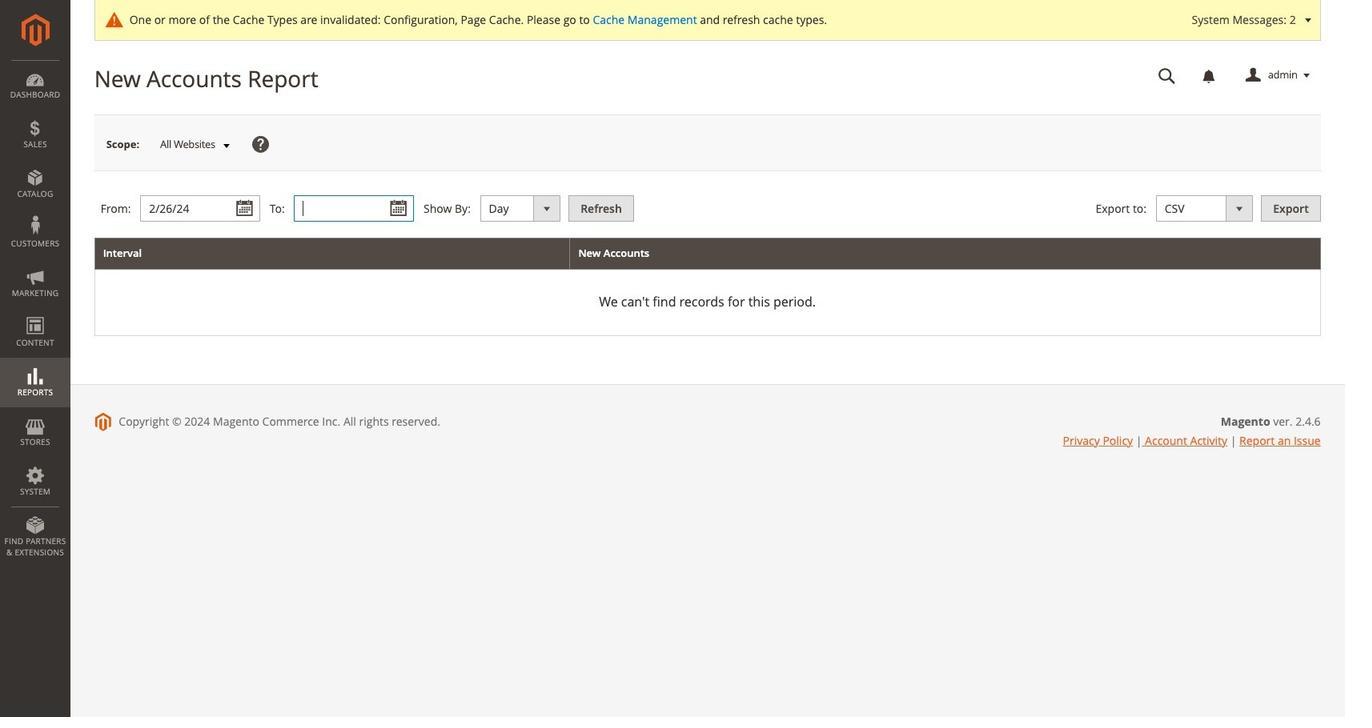Task type: describe. For each thing, give the bounding box(es) containing it.
magento admin panel image
[[21, 14, 49, 46]]



Task type: locate. For each thing, give the bounding box(es) containing it.
None text field
[[1147, 62, 1187, 90], [140, 196, 260, 222], [1147, 62, 1187, 90], [140, 196, 260, 222]]

None text field
[[294, 196, 414, 222]]

menu bar
[[0, 60, 70, 566]]



